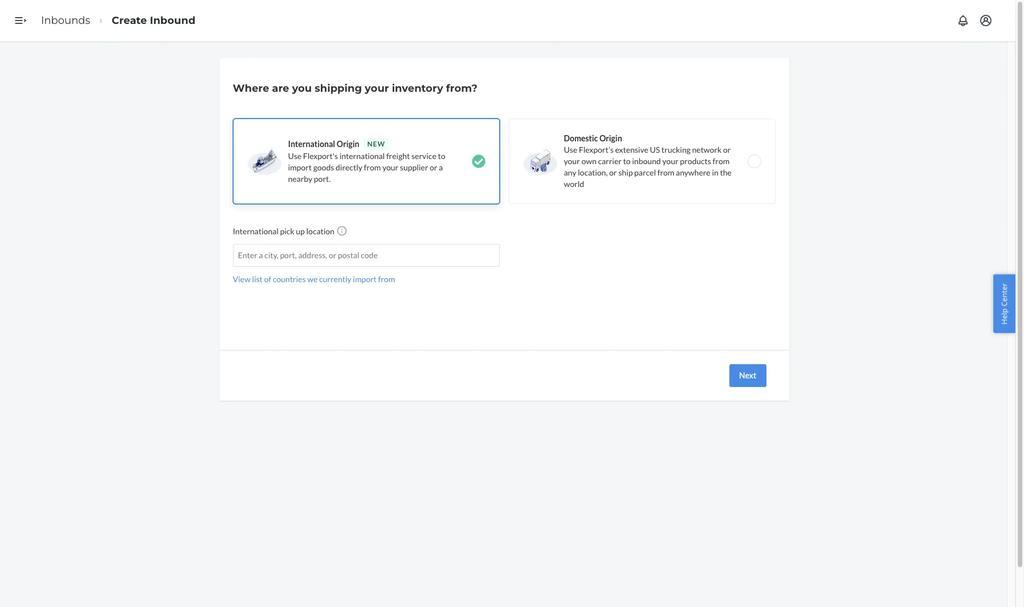 Task type: vqa. For each thing, say whether or not it's contained in the screenshot.
flexport logo
no



Task type: describe. For each thing, give the bounding box(es) containing it.
use inside use flexport's international freight service to import goods directly from your supplier or a nearby port.
[[288, 151, 302, 161]]

check circle image
[[472, 155, 485, 168]]

open navigation image
[[14, 14, 27, 27]]

from inside view list of countries we currently import from button
[[378, 274, 395, 284]]

import for goods
[[288, 162, 312, 172]]

service
[[412, 151, 437, 161]]

open account menu image
[[979, 14, 993, 27]]

inbounds link
[[41, 14, 90, 27]]

view list of countries we currently import from button
[[233, 274, 395, 285]]

goods
[[313, 162, 334, 172]]

from inside use flexport's international freight service to import goods directly from your supplier or a nearby port.
[[364, 162, 381, 172]]

origin for international
[[337, 139, 359, 149]]

create inbound link
[[112, 14, 196, 27]]

from right "parcel"
[[658, 168, 675, 177]]

center
[[1000, 283, 1010, 306]]

postal
[[338, 250, 360, 260]]

enter a city, port, address, or postal code
[[238, 250, 378, 260]]

code
[[361, 250, 378, 260]]

your down trucking
[[663, 156, 679, 166]]

new
[[367, 140, 385, 148]]

you
[[292, 82, 312, 95]]

or inside use flexport's international freight service to import goods directly from your supplier or a nearby port.
[[430, 162, 438, 172]]

products
[[680, 156, 711, 166]]

location,
[[578, 168, 608, 177]]

help
[[1000, 308, 1010, 324]]

international for international origin
[[288, 139, 335, 149]]

create inbound
[[112, 14, 196, 27]]

next
[[739, 371, 757, 380]]

origin for domestic
[[600, 133, 622, 143]]

up
[[296, 226, 305, 236]]

to inside use flexport's international freight service to import goods directly from your supplier or a nearby port.
[[438, 151, 446, 161]]

flexport's
[[579, 145, 614, 155]]

the
[[720, 168, 732, 177]]

your inside use flexport's international freight service to import goods directly from your supplier or a nearby port.
[[383, 162, 399, 172]]

world
[[564, 179, 584, 189]]

international pick up location
[[233, 226, 336, 236]]

domestic origin use flexport's extensive us trucking network or your own carrier to inbound your products from any location, or ship parcel from anywhere in the world
[[564, 133, 732, 189]]

inbounds
[[41, 14, 90, 27]]

inbound
[[150, 14, 196, 27]]

international for international pick up location
[[233, 226, 279, 236]]

help center button
[[994, 274, 1016, 333]]

nearby
[[288, 174, 313, 184]]

enter
[[238, 250, 257, 260]]

your right the shipping
[[365, 82, 389, 95]]

1 vertical spatial a
[[259, 250, 263, 260]]

international
[[340, 151, 385, 161]]

own
[[582, 156, 597, 166]]

parcel
[[635, 168, 656, 177]]

international origin
[[288, 139, 359, 149]]



Task type: locate. For each thing, give the bounding box(es) containing it.
of
[[264, 274, 271, 284]]

trucking
[[662, 145, 691, 155]]

extensive
[[615, 145, 649, 155]]

inventory
[[392, 82, 443, 95]]

use down domestic
[[564, 145, 578, 155]]

origin up international
[[337, 139, 359, 149]]

a
[[439, 162, 443, 172], [259, 250, 263, 260]]

0 horizontal spatial import
[[288, 162, 312, 172]]

to inside "domestic origin use flexport's extensive us trucking network or your own carrier to inbound your products from any location, or ship parcel from anywhere in the world"
[[623, 156, 631, 166]]

or left postal
[[329, 250, 337, 260]]

1 vertical spatial import
[[353, 274, 377, 284]]

from up the
[[713, 156, 730, 166]]

from right currently
[[378, 274, 395, 284]]

directly
[[336, 162, 363, 172]]

address,
[[298, 250, 327, 260]]

ship
[[619, 168, 633, 177]]

freight
[[386, 151, 410, 161]]

shipping
[[315, 82, 362, 95]]

international up 'flexport's' on the left
[[288, 139, 335, 149]]

network
[[692, 145, 722, 155]]

list
[[252, 274, 263, 284]]

use flexport's international freight service to import goods directly from your supplier or a nearby port.
[[288, 151, 446, 184]]

inbound
[[632, 156, 661, 166]]

international up 'enter'
[[233, 226, 279, 236]]

location
[[306, 226, 335, 236]]

currently
[[319, 274, 352, 284]]

import
[[288, 162, 312, 172], [353, 274, 377, 284]]

supplier
[[400, 162, 428, 172]]

in
[[712, 168, 719, 177]]

any
[[564, 168, 577, 177]]

your
[[365, 82, 389, 95], [564, 156, 580, 166], [663, 156, 679, 166], [383, 162, 399, 172]]

we
[[307, 274, 318, 284]]

where
[[233, 82, 269, 95]]

a inside use flexport's international freight service to import goods directly from your supplier or a nearby port.
[[439, 162, 443, 172]]

origin
[[600, 133, 622, 143], [337, 139, 359, 149]]

0 vertical spatial a
[[439, 162, 443, 172]]

0 horizontal spatial origin
[[337, 139, 359, 149]]

us
[[650, 145, 660, 155]]

a left city,
[[259, 250, 263, 260]]

city,
[[265, 250, 279, 260]]

use up nearby
[[288, 151, 302, 161]]

from down international
[[364, 162, 381, 172]]

to
[[438, 151, 446, 161], [623, 156, 631, 166]]

import for from
[[353, 274, 377, 284]]

port.
[[314, 174, 331, 184]]

or
[[724, 145, 731, 155], [430, 162, 438, 172], [610, 168, 617, 177], [329, 250, 337, 260]]

next button
[[730, 364, 767, 387]]

1 horizontal spatial import
[[353, 274, 377, 284]]

from?
[[446, 82, 478, 95]]

origin inside "domestic origin use flexport's extensive us trucking network or your own carrier to inbound your products from any location, or ship parcel from anywhere in the world"
[[600, 133, 622, 143]]

1 horizontal spatial origin
[[600, 133, 622, 143]]

import inside button
[[353, 274, 377, 284]]

port,
[[280, 250, 297, 260]]

1 horizontal spatial to
[[623, 156, 631, 166]]

import inside use flexport's international freight service to import goods directly from your supplier or a nearby port.
[[288, 162, 312, 172]]

1 vertical spatial international
[[233, 226, 279, 236]]

0 horizontal spatial international
[[233, 226, 279, 236]]

pick
[[280, 226, 295, 236]]

from
[[713, 156, 730, 166], [364, 162, 381, 172], [658, 168, 675, 177], [378, 274, 395, 284]]

use
[[564, 145, 578, 155], [288, 151, 302, 161]]

anywhere
[[676, 168, 711, 177]]

0 horizontal spatial use
[[288, 151, 302, 161]]

import down "code"
[[353, 274, 377, 284]]

to up the ship
[[623, 156, 631, 166]]

or down service
[[430, 162, 438, 172]]

view list of countries we currently import from
[[233, 274, 395, 284]]

1 horizontal spatial a
[[439, 162, 443, 172]]

0 horizontal spatial a
[[259, 250, 263, 260]]

countries
[[273, 274, 306, 284]]

open notifications image
[[957, 14, 970, 27]]

are
[[272, 82, 289, 95]]

0 vertical spatial international
[[288, 139, 335, 149]]

help center
[[1000, 283, 1010, 324]]

flexport's
[[303, 151, 338, 161]]

domestic
[[564, 133, 598, 143]]

origin up flexport's
[[600, 133, 622, 143]]

or down 'carrier'
[[610, 168, 617, 177]]

a right supplier on the top
[[439, 162, 443, 172]]

import up nearby
[[288, 162, 312, 172]]

where are you shipping your inventory from?
[[233, 82, 478, 95]]

create
[[112, 14, 147, 27]]

1 horizontal spatial use
[[564, 145, 578, 155]]

to right service
[[438, 151, 446, 161]]

international
[[288, 139, 335, 149], [233, 226, 279, 236]]

view
[[233, 274, 251, 284]]

carrier
[[598, 156, 622, 166]]

0 horizontal spatial to
[[438, 151, 446, 161]]

breadcrumbs navigation
[[32, 4, 205, 37]]

your down freight
[[383, 162, 399, 172]]

or right network
[[724, 145, 731, 155]]

0 vertical spatial import
[[288, 162, 312, 172]]

use inside "domestic origin use flexport's extensive us trucking network or your own carrier to inbound your products from any location, or ship parcel from anywhere in the world"
[[564, 145, 578, 155]]

your up the any
[[564, 156, 580, 166]]

1 horizontal spatial international
[[288, 139, 335, 149]]



